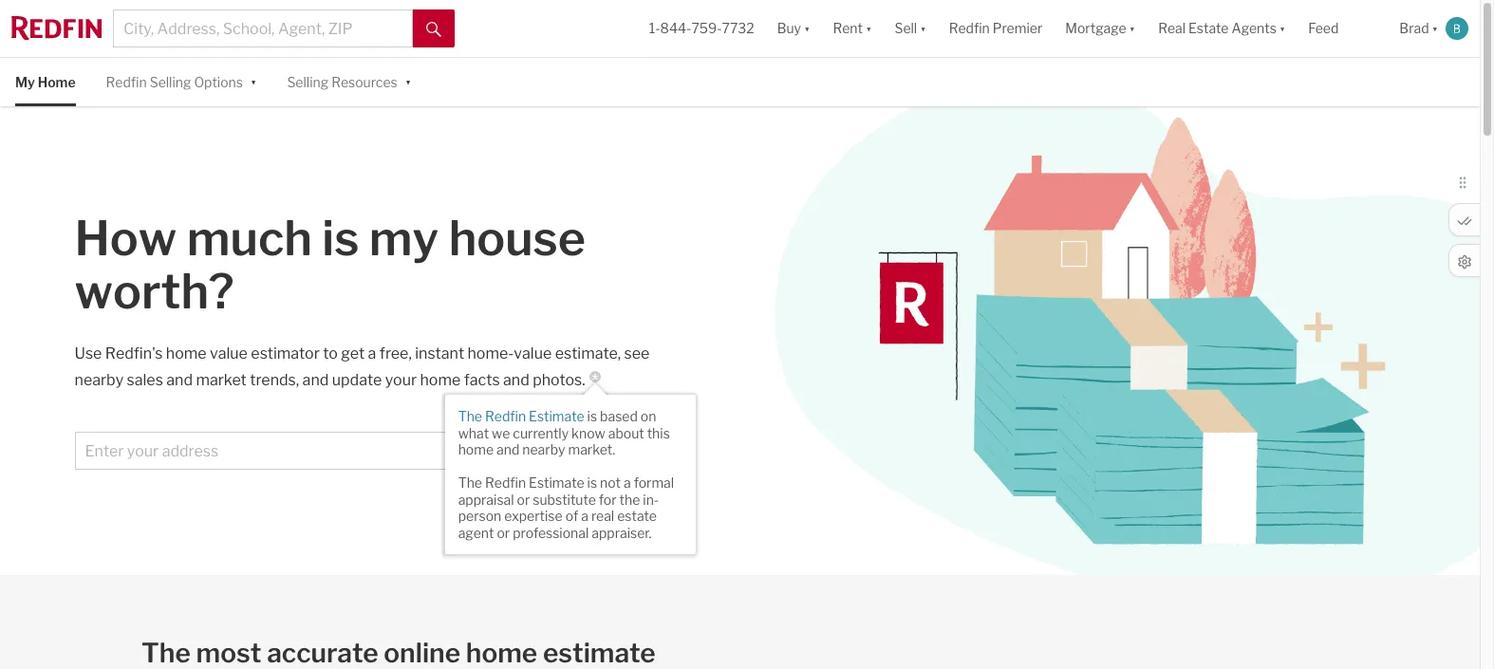 Task type: describe. For each thing, give the bounding box(es) containing it.
home down instant
[[420, 371, 461, 389]]

real
[[592, 508, 615, 524]]

estimator
[[251, 345, 320, 363]]

professional
[[513, 525, 589, 541]]

the for the redfin estimate is not a formal appraisal or substitute for the in- person expertise of a real estate agent or professional appraiser.
[[458, 475, 483, 491]]

feed
[[1309, 20, 1340, 36]]

the for the redfin estimate
[[458, 408, 483, 425]]

how much is my house worth?
[[75, 210, 586, 320]]

1-
[[649, 20, 661, 36]]

home
[[38, 74, 76, 90]]

buy ▾ button
[[766, 0, 822, 57]]

buy ▾ button
[[778, 0, 811, 57]]

1 horizontal spatial or
[[517, 492, 530, 508]]

my
[[15, 74, 35, 90]]

of
[[566, 508, 579, 524]]

my home
[[15, 74, 76, 90]]

mortgage ▾ button
[[1055, 0, 1148, 57]]

we
[[492, 425, 510, 441]]

use redfin's home value estimator to get a free, instant home-value estimate, see nearby sales and market trends, and update your home facts and photos.
[[75, 345, 650, 389]]

estimate
[[543, 637, 656, 669]]

is inside is based on what we currently know about this home and nearby market.
[[588, 408, 598, 425]]

1-844-759-7732
[[649, 20, 755, 36]]

1-844-759-7732 link
[[649, 20, 755, 36]]

is inside how much is my house worth?
[[322, 210, 359, 267]]

to
[[323, 345, 338, 363]]

house
[[449, 210, 586, 267]]

options
[[194, 74, 243, 90]]

market.
[[568, 442, 616, 458]]

▾ inside dropdown button
[[1280, 20, 1286, 36]]

mortgage ▾
[[1066, 20, 1136, 36]]

sales
[[127, 371, 163, 389]]

accurate
[[267, 637, 378, 669]]

1 value from the left
[[210, 345, 248, 363]]

▾ right brad
[[1433, 20, 1439, 36]]

the for the most accurate online home estimate
[[142, 637, 191, 669]]

currently
[[513, 425, 569, 441]]

mortgage
[[1066, 20, 1127, 36]]

rent ▾ button
[[822, 0, 884, 57]]

get
[[341, 345, 365, 363]]

the redfin estimate
[[458, 408, 585, 425]]

the most accurate online home estimate
[[142, 637, 656, 669]]

home right online
[[466, 637, 538, 669]]

844-
[[661, 20, 692, 36]]

sell ▾ button
[[884, 0, 938, 57]]

selling resources ▾
[[287, 73, 411, 90]]

estate
[[1189, 20, 1230, 36]]

selling resources link
[[287, 58, 398, 107]]

real
[[1159, 20, 1186, 36]]

▾ inside redfin selling options ▾
[[251, 73, 257, 89]]

brad
[[1400, 20, 1430, 36]]

rent
[[833, 20, 863, 36]]

▾ right buy at the right of the page
[[804, 20, 811, 36]]

what
[[458, 425, 489, 441]]

my
[[369, 210, 439, 267]]

market
[[196, 371, 247, 389]]

person
[[458, 508, 502, 524]]

agent
[[458, 525, 494, 541]]

redfin premier
[[949, 20, 1043, 36]]

1 horizontal spatial a
[[581, 508, 589, 524]]

about
[[609, 425, 645, 441]]

redfin up we on the left
[[485, 408, 526, 425]]

not
[[600, 475, 621, 491]]

selling inside redfin selling options ▾
[[150, 74, 191, 90]]

2 horizontal spatial a
[[624, 475, 631, 491]]

know
[[572, 425, 606, 441]]

buy
[[778, 20, 802, 36]]

photos.
[[533, 371, 586, 389]]

estimate for the redfin estimate
[[529, 408, 585, 425]]

redfin selling options link
[[106, 58, 243, 107]]

resources
[[332, 74, 398, 90]]

mortgage ▾ button
[[1066, 0, 1136, 57]]

buy ▾
[[778, 20, 811, 36]]

▾ right mortgage
[[1130, 20, 1136, 36]]

most
[[196, 637, 262, 669]]

submit search image
[[426, 22, 442, 37]]



Task type: vqa. For each thing, say whether or not it's contained in the screenshot.
3 beds
no



Task type: locate. For each thing, give the bounding box(es) containing it.
see
[[625, 345, 650, 363]]

0 vertical spatial or
[[517, 492, 530, 508]]

the
[[620, 492, 640, 508]]

my home link
[[15, 58, 76, 107]]

redfin left premier
[[949, 20, 990, 36]]

0 vertical spatial estimate
[[529, 408, 585, 425]]

Enter your address search field
[[75, 432, 569, 470]]

▾ right options at the top
[[251, 73, 257, 89]]

redfin premier button
[[938, 0, 1055, 57]]

this
[[647, 425, 670, 441]]

or up expertise
[[517, 492, 530, 508]]

is inside the redfin estimate is not a formal appraisal or substitute for the in- person expertise of a real estate agent or professional appraiser.
[[588, 475, 598, 491]]

0 horizontal spatial a
[[368, 345, 376, 363]]

1 vertical spatial is
[[588, 408, 598, 425]]

2 value from the left
[[514, 345, 552, 363]]

sell ▾ button
[[895, 0, 927, 57]]

▾ right the resources
[[405, 73, 411, 89]]

and down we on the left
[[497, 442, 520, 458]]

2 vertical spatial the
[[142, 637, 191, 669]]

nearby inside the use redfin's home value estimator to get a free, instant home-value estimate, see nearby sales and market trends, and update your home facts and photos.
[[75, 371, 124, 389]]

nearby down use
[[75, 371, 124, 389]]

1 vertical spatial or
[[497, 525, 510, 541]]

the inside the redfin estimate is not a formal appraisal or substitute for the in- person expertise of a real estate agent or professional appraiser.
[[458, 475, 483, 491]]

selling inside selling resources ▾
[[287, 74, 329, 90]]

appraisal
[[458, 492, 514, 508]]

2 vertical spatial a
[[581, 508, 589, 524]]

feed button
[[1298, 0, 1389, 57]]

0 vertical spatial a
[[368, 345, 376, 363]]

much
[[187, 210, 312, 267]]

home
[[166, 345, 207, 363], [420, 371, 461, 389], [458, 442, 494, 458], [466, 637, 538, 669]]

value up 'market'
[[210, 345, 248, 363]]

a up the
[[624, 475, 631, 491]]

brad ▾
[[1400, 20, 1439, 36]]

dialog containing the redfin estimate
[[445, 384, 696, 555]]

instant
[[415, 345, 465, 363]]

▾ inside selling resources ▾
[[405, 73, 411, 89]]

and down to
[[303, 371, 329, 389]]

your
[[385, 371, 417, 389]]

City, Address, School, Agent, ZIP search field
[[113, 9, 413, 47]]

estimate up substitute
[[529, 475, 585, 491]]

estimate,
[[555, 345, 621, 363]]

rent ▾
[[833, 20, 872, 36]]

home up 'market'
[[166, 345, 207, 363]]

online
[[384, 637, 461, 669]]

and inside is based on what we currently know about this home and nearby market.
[[497, 442, 520, 458]]

2 selling from the left
[[287, 74, 329, 90]]

redfin selling options ▾
[[106, 73, 257, 90]]

1 vertical spatial nearby
[[523, 442, 566, 458]]

sell ▾
[[895, 20, 927, 36]]

value up photos.
[[514, 345, 552, 363]]

worth?
[[75, 263, 234, 320]]

free,
[[380, 345, 412, 363]]

premier
[[993, 20, 1043, 36]]

is
[[322, 210, 359, 267], [588, 408, 598, 425], [588, 475, 598, 491]]

a right of
[[581, 508, 589, 524]]

home inside is based on what we currently know about this home and nearby market.
[[458, 442, 494, 458]]

the
[[458, 408, 483, 425], [458, 475, 483, 491], [142, 637, 191, 669]]

selling left options at the top
[[150, 74, 191, 90]]

estate
[[618, 508, 657, 524]]

redfin inside redfin selling options ▾
[[106, 74, 147, 90]]

1 selling from the left
[[150, 74, 191, 90]]

selling
[[150, 74, 191, 90], [287, 74, 329, 90]]

0 horizontal spatial value
[[210, 345, 248, 363]]

1 horizontal spatial value
[[514, 345, 552, 363]]

redfin right home
[[106, 74, 147, 90]]

redfin
[[949, 20, 990, 36], [106, 74, 147, 90], [485, 408, 526, 425], [485, 475, 526, 491]]

redfin up appraisal
[[485, 475, 526, 491]]

use
[[75, 345, 102, 363]]

expertise
[[505, 508, 563, 524]]

0 vertical spatial nearby
[[75, 371, 124, 389]]

the up appraisal
[[458, 475, 483, 491]]

estimate for the redfin estimate is not a formal appraisal or substitute for the in- person expertise of a real estate agent or professional appraiser.
[[529, 475, 585, 491]]

1 vertical spatial a
[[624, 475, 631, 491]]

is based on what we currently know about this home and nearby market.
[[458, 408, 670, 458]]

for
[[599, 492, 617, 508]]

▾ right sell
[[921, 20, 927, 36]]

▾ right rent
[[866, 20, 872, 36]]

1 horizontal spatial selling
[[287, 74, 329, 90]]

user photo image
[[1447, 17, 1469, 40]]

7732
[[722, 20, 755, 36]]

redfin inside button
[[949, 20, 990, 36]]

the redfin estimate is not a formal appraisal or substitute for the in- person expertise of a real estate agent or professional appraiser.
[[458, 475, 675, 541]]

nearby down currently
[[523, 442, 566, 458]]

rent ▾ button
[[833, 0, 872, 57]]

0 horizontal spatial nearby
[[75, 371, 124, 389]]

▾
[[804, 20, 811, 36], [866, 20, 872, 36], [921, 20, 927, 36], [1130, 20, 1136, 36], [1280, 20, 1286, 36], [1433, 20, 1439, 36], [251, 73, 257, 89], [405, 73, 411, 89]]

0 vertical spatial the
[[458, 408, 483, 425]]

1 vertical spatial estimate
[[529, 475, 585, 491]]

real estate agents ▾ link
[[1159, 0, 1286, 57]]

a right get
[[368, 345, 376, 363]]

on
[[641, 408, 657, 425]]

or right agent
[[497, 525, 510, 541]]

home down what
[[458, 442, 494, 458]]

▾ right "agents"
[[1280, 20, 1286, 36]]

2 estimate from the top
[[529, 475, 585, 491]]

or
[[517, 492, 530, 508], [497, 525, 510, 541]]

the up what
[[458, 408, 483, 425]]

estimate up currently
[[529, 408, 585, 425]]

the redfin estimate link
[[458, 408, 585, 425]]

based
[[600, 408, 638, 425]]

the left most
[[142, 637, 191, 669]]

0 vertical spatial is
[[322, 210, 359, 267]]

redfin inside the redfin estimate is not a formal appraisal or substitute for the in- person expertise of a real estate agent or professional appraiser.
[[485, 475, 526, 491]]

next
[[604, 443, 638, 461]]

redfin's
[[105, 345, 163, 363]]

dialog
[[445, 384, 696, 555]]

home-
[[468, 345, 514, 363]]

facts
[[464, 371, 500, 389]]

and
[[166, 371, 193, 389], [303, 371, 329, 389], [503, 371, 530, 389], [497, 442, 520, 458]]

real estate agents ▾
[[1159, 20, 1286, 36]]

selling left the resources
[[287, 74, 329, 90]]

substitute
[[533, 492, 596, 508]]

is up "know"
[[588, 408, 598, 425]]

estimate inside the redfin estimate is not a formal appraisal or substitute for the in- person expertise of a real estate agent or professional appraiser.
[[529, 475, 585, 491]]

1 estimate from the top
[[529, 408, 585, 425]]

is left my
[[322, 210, 359, 267]]

value
[[210, 345, 248, 363], [514, 345, 552, 363]]

1 vertical spatial the
[[458, 475, 483, 491]]

trends,
[[250, 371, 299, 389]]

a
[[368, 345, 376, 363], [624, 475, 631, 491], [581, 508, 589, 524]]

formal
[[634, 475, 675, 491]]

1 horizontal spatial nearby
[[523, 442, 566, 458]]

and right sales
[[166, 371, 193, 389]]

nearby inside is based on what we currently know about this home and nearby market.
[[523, 442, 566, 458]]

in-
[[643, 492, 659, 508]]

0 horizontal spatial or
[[497, 525, 510, 541]]

agents
[[1232, 20, 1277, 36]]

and right facts
[[503, 371, 530, 389]]

is left "not"
[[588, 475, 598, 491]]

real estate agents ▾ button
[[1148, 0, 1298, 57]]

a inside the use redfin's home value estimator to get a free, instant home-value estimate, see nearby sales and market trends, and update your home facts and photos.
[[368, 345, 376, 363]]

sell
[[895, 20, 918, 36]]

appraiser.
[[592, 525, 652, 541]]

next button
[[580, 432, 662, 470]]

hero banner image
[[749, 107, 1481, 575]]

0 horizontal spatial selling
[[150, 74, 191, 90]]

2 vertical spatial is
[[588, 475, 598, 491]]

759-
[[692, 20, 722, 36]]

update
[[332, 371, 382, 389]]



